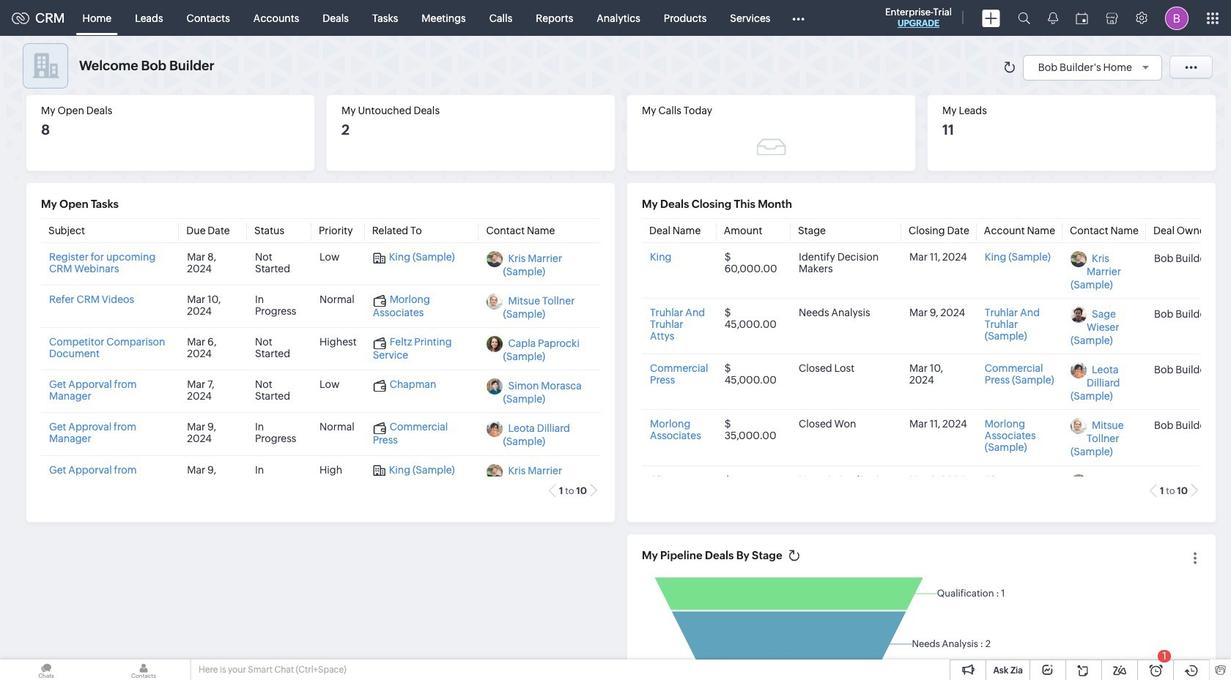 Task type: locate. For each thing, give the bounding box(es) containing it.
Other Modules field
[[782, 6, 814, 30]]

create menu image
[[982, 9, 1000, 27]]

profile element
[[1156, 0, 1197, 36]]

search element
[[1009, 0, 1039, 36]]

signals element
[[1039, 0, 1067, 36]]

profile image
[[1165, 6, 1189, 30]]



Task type: describe. For each thing, give the bounding box(es) containing it.
chats image
[[0, 660, 92, 681]]

search image
[[1018, 12, 1030, 24]]

create menu element
[[973, 0, 1009, 36]]

contacts image
[[97, 660, 190, 681]]

signals image
[[1048, 12, 1058, 24]]

logo image
[[12, 12, 29, 24]]

calendar image
[[1076, 12, 1088, 24]]



Task type: vqa. For each thing, say whether or not it's contained in the screenshot.
Display Name Format & Preferences It applies to fullname in column of list view, lookup fields and user name
no



